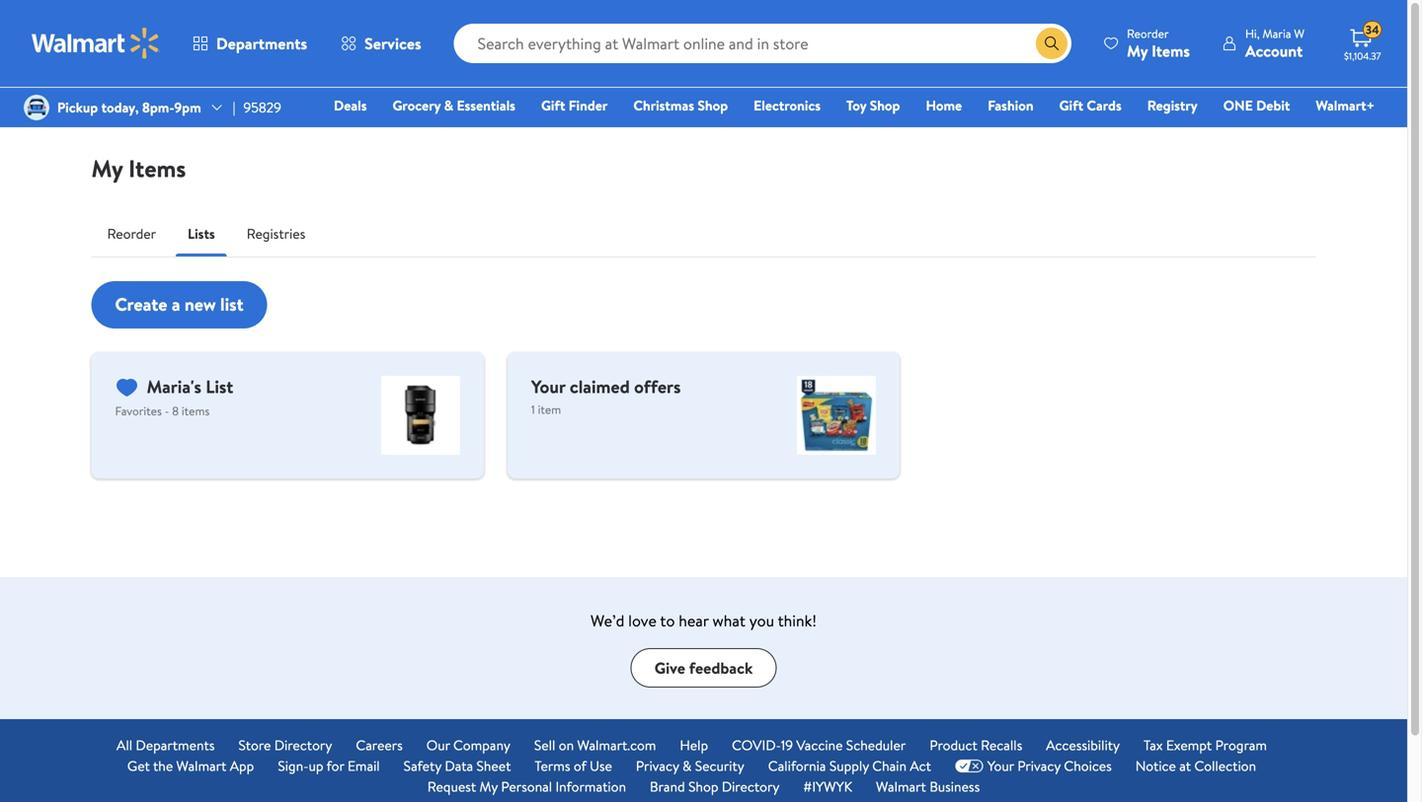 Task type: vqa. For each thing, say whether or not it's contained in the screenshot.
Electronics at the top right
yes



Task type: locate. For each thing, give the bounding box(es) containing it.
departments up the
[[136, 736, 215, 755]]

1
[[531, 401, 535, 418]]

& down help 'link' at bottom left
[[682, 757, 692, 776]]

new
[[184, 292, 216, 317]]

1 vertical spatial items
[[128, 152, 186, 185]]

reorder link
[[91, 210, 172, 258]]

information
[[555, 778, 626, 797]]

christmas shop link
[[624, 95, 737, 116]]

1 horizontal spatial gift
[[1059, 96, 1083, 115]]

walmart down chain
[[876, 778, 926, 797]]

departments inside popup button
[[216, 33, 307, 54]]

we'd
[[591, 610, 624, 632]]

toy shop
[[846, 96, 900, 115]]

notice at collection link
[[1135, 756, 1256, 777]]

items up registry
[[1152, 40, 1190, 62]]

my down sheet
[[479, 778, 498, 797]]

walmart right the
[[176, 757, 227, 776]]

1 gift from the left
[[541, 96, 565, 115]]

privacy up brand
[[636, 757, 679, 776]]

your down recalls
[[987, 757, 1014, 776]]

0 horizontal spatial reorder
[[107, 224, 156, 243]]

directory inside brand shop directory link
[[722, 778, 780, 797]]

lists link
[[172, 210, 231, 258]]

your inside 'your claimed offers 1 item'
[[531, 375, 565, 399]]

sell on walmart.com
[[534, 736, 656, 755]]

business
[[929, 778, 980, 797]]

0 vertical spatial directory
[[274, 736, 332, 755]]

walmart inside tax exempt program get the walmart app
[[176, 757, 227, 776]]

0 vertical spatial departments
[[216, 33, 307, 54]]

privacy
[[636, 757, 679, 776], [1017, 757, 1061, 776]]

maria's list
[[147, 375, 233, 399]]

search icon image
[[1044, 36, 1060, 51]]

Walmart Site-Wide search field
[[454, 24, 1072, 63]]

1 vertical spatial your
[[987, 757, 1014, 776]]

reorder inside reorder my items
[[1127, 25, 1169, 42]]

store
[[238, 736, 271, 755]]

list
[[206, 375, 233, 399]]

toy shop link
[[837, 95, 909, 116]]

privacy down recalls
[[1017, 757, 1061, 776]]

choices
[[1064, 757, 1112, 776]]

sign-up for email
[[278, 757, 380, 776]]

1 vertical spatial walmart
[[876, 778, 926, 797]]

reorder inside reorder link
[[107, 224, 156, 243]]

0 horizontal spatial privacy
[[636, 757, 679, 776]]

sign-up for email link
[[278, 756, 380, 777]]

directory inside store directory link
[[274, 736, 332, 755]]

1 horizontal spatial your
[[987, 757, 1014, 776]]

accessibility
[[1046, 736, 1120, 755]]

&
[[444, 96, 453, 115], [682, 757, 692, 776]]

gift left cards on the right top of page
[[1059, 96, 1083, 115]]

walmart image
[[32, 28, 160, 59]]

covid-
[[732, 736, 781, 755]]

covid-19 vaccine scheduler
[[732, 736, 906, 755]]

for
[[326, 757, 344, 776]]

last added nespresso vertuo pop by de'longhi coffee and espresso maker with coffee tasting set, black image
[[381, 376, 460, 455]]

1 horizontal spatial departments
[[216, 33, 307, 54]]

my down today,
[[91, 152, 123, 185]]

shop right christmas
[[698, 96, 728, 115]]

walmart business
[[876, 778, 980, 797]]

think!
[[778, 610, 817, 632]]

#iywyk
[[803, 778, 852, 797]]

privacy choices icon image
[[955, 760, 983, 774]]

california supply chain act link
[[768, 756, 931, 777]]

0 horizontal spatial walmart
[[176, 757, 227, 776]]

w
[[1294, 25, 1305, 42]]

0 horizontal spatial directory
[[274, 736, 332, 755]]

grocery & essentials
[[393, 96, 515, 115]]

tax exempt program get the walmart app
[[127, 736, 1267, 776]]

hi,
[[1245, 25, 1260, 42]]

pickup
[[57, 98, 98, 117]]

the
[[153, 757, 173, 776]]

0 vertical spatial &
[[444, 96, 453, 115]]

0 horizontal spatial your
[[531, 375, 565, 399]]

account
[[1245, 40, 1303, 62]]

1 vertical spatial my
[[91, 152, 123, 185]]

1 horizontal spatial my
[[479, 778, 498, 797]]

collection
[[1194, 757, 1256, 776]]

1 horizontal spatial reorder
[[1127, 25, 1169, 42]]

feedback
[[689, 657, 753, 679]]

2 horizontal spatial my
[[1127, 40, 1148, 62]]

of
[[574, 757, 586, 776]]

terms
[[535, 757, 570, 776]]

scheduler
[[846, 736, 906, 755]]

gift for gift cards
[[1059, 96, 1083, 115]]

& for privacy
[[682, 757, 692, 776]]

gift cards link
[[1050, 95, 1130, 116]]

0 horizontal spatial gift
[[541, 96, 565, 115]]

0 horizontal spatial items
[[128, 152, 186, 185]]

your up "item" at the left of page
[[531, 375, 565, 399]]

directory down security
[[722, 778, 780, 797]]

0 vertical spatial your
[[531, 375, 565, 399]]

19
[[781, 736, 793, 755]]

1 horizontal spatial items
[[1152, 40, 1190, 62]]

2 gift from the left
[[1059, 96, 1083, 115]]

reorder up registry
[[1127, 25, 1169, 42]]

hi, maria w account
[[1245, 25, 1305, 62]]

reorder for reorder my items
[[1127, 25, 1169, 42]]

vaccine
[[796, 736, 843, 755]]

data
[[445, 757, 473, 776]]

items
[[1152, 40, 1190, 62], [128, 152, 186, 185]]

0 vertical spatial walmart
[[176, 757, 227, 776]]

& right grocery
[[444, 96, 453, 115]]

christmas
[[633, 96, 694, 115]]

items down 8pm-
[[128, 152, 186, 185]]

what
[[713, 610, 746, 632]]

|
[[233, 98, 236, 117]]

$1,104.37
[[1344, 49, 1381, 63]]

departments button
[[176, 20, 324, 67]]

2 vertical spatial my
[[479, 778, 498, 797]]

1 vertical spatial reorder
[[107, 224, 156, 243]]

your claimed offers 1 item
[[531, 375, 681, 418]]

notice at collection request my personal information
[[427, 757, 1256, 797]]

safety
[[404, 757, 441, 776]]

-
[[165, 403, 169, 420]]

shop right the toy
[[870, 96, 900, 115]]

1 horizontal spatial walmart
[[876, 778, 926, 797]]

use
[[590, 757, 612, 776]]

1 horizontal spatial directory
[[722, 778, 780, 797]]

shop down privacy & security link
[[688, 778, 718, 797]]

home link
[[917, 95, 971, 116]]

1 horizontal spatial &
[[682, 757, 692, 776]]

gift finder link
[[532, 95, 617, 116]]

1 vertical spatial &
[[682, 757, 692, 776]]

directory up sign-
[[274, 736, 332, 755]]

registry link
[[1138, 95, 1207, 116]]

0 vertical spatial reorder
[[1127, 25, 1169, 42]]

0 vertical spatial my
[[1127, 40, 1148, 62]]

to
[[660, 610, 675, 632]]

8
[[172, 403, 179, 420]]

gift inside 'link'
[[541, 96, 565, 115]]

1 privacy from the left
[[636, 757, 679, 776]]

your for claimed
[[531, 375, 565, 399]]

1 vertical spatial directory
[[722, 778, 780, 797]]

product recalls link
[[930, 736, 1022, 756]]

0 vertical spatial items
[[1152, 40, 1190, 62]]

product
[[930, 736, 977, 755]]

accessibility link
[[1046, 736, 1120, 756]]

gift left finder
[[541, 96, 565, 115]]

directory
[[274, 736, 332, 755], [722, 778, 780, 797]]

reorder down my items
[[107, 224, 156, 243]]

1 horizontal spatial privacy
[[1017, 757, 1061, 776]]

departments up 95829 at the left of page
[[216, 33, 307, 54]]

privacy & security link
[[636, 756, 744, 777]]

0 horizontal spatial departments
[[136, 736, 215, 755]]

essentials
[[457, 96, 515, 115]]

help link
[[680, 736, 708, 756]]

items inside reorder my items
[[1152, 40, 1190, 62]]

0 horizontal spatial &
[[444, 96, 453, 115]]

services button
[[324, 20, 438, 67]]

our
[[426, 736, 450, 755]]

claimed
[[570, 375, 630, 399]]

terms of use
[[535, 757, 612, 776]]

reorder for reorder
[[107, 224, 156, 243]]

my up registry
[[1127, 40, 1148, 62]]

last added frito-lay classic mix variety pack, 18 count image
[[797, 376, 876, 455]]

you
[[749, 610, 774, 632]]

 image
[[24, 95, 49, 120]]



Task type: describe. For each thing, give the bounding box(es) containing it.
walmart business link
[[876, 777, 980, 798]]

app
[[230, 757, 254, 776]]

on
[[559, 736, 574, 755]]

gift for gift finder
[[541, 96, 565, 115]]

a
[[172, 292, 180, 317]]

electronics link
[[745, 95, 830, 116]]

shop for brand
[[688, 778, 718, 797]]

Search search field
[[454, 24, 1072, 63]]

create
[[115, 292, 167, 317]]

tax exempt program link
[[1144, 736, 1267, 756]]

get the walmart app link
[[127, 756, 254, 777]]

your privacy choices link
[[955, 756, 1112, 777]]

1 vertical spatial departments
[[136, 736, 215, 755]]

tax
[[1144, 736, 1163, 755]]

terms of use link
[[535, 756, 612, 777]]

fashion link
[[979, 95, 1042, 116]]

walmart+ link
[[1307, 95, 1384, 116]]

brand
[[650, 778, 685, 797]]

grocery
[[393, 96, 441, 115]]

shop for toy
[[870, 96, 900, 115]]

items
[[182, 403, 210, 420]]

my items
[[91, 152, 186, 185]]

0 horizontal spatial my
[[91, 152, 123, 185]]

give
[[654, 657, 685, 679]]

electronics
[[754, 96, 821, 115]]

my inside notice at collection request my personal information
[[479, 778, 498, 797]]

34
[[1366, 21, 1379, 38]]

california
[[768, 757, 826, 776]]

request
[[427, 778, 476, 797]]

all departments link
[[117, 736, 215, 756]]

9pm
[[174, 98, 201, 117]]

store directory link
[[238, 736, 332, 756]]

maria
[[1263, 25, 1291, 42]]

one debit link
[[1214, 95, 1299, 116]]

at
[[1179, 757, 1191, 776]]

maria's
[[147, 375, 201, 399]]

sell on walmart.com link
[[534, 736, 656, 756]]

safety data sheet link
[[404, 756, 511, 777]]

your for privacy
[[987, 757, 1014, 776]]

give feedback button
[[631, 649, 776, 688]]

recalls
[[981, 736, 1022, 755]]

shop for christmas
[[698, 96, 728, 115]]

registries link
[[231, 210, 321, 258]]

gift finder
[[541, 96, 608, 115]]

personal
[[501, 778, 552, 797]]

list
[[220, 292, 244, 317]]

95829
[[243, 98, 281, 117]]

sell
[[534, 736, 555, 755]]

gift cards
[[1059, 96, 1122, 115]]

careers
[[356, 736, 403, 755]]

pickup today, 8pm-9pm
[[57, 98, 201, 117]]

one debit
[[1223, 96, 1290, 115]]

get
[[127, 757, 150, 776]]

california supply chain act
[[768, 757, 931, 776]]

sheet
[[476, 757, 511, 776]]

all
[[117, 736, 132, 755]]

my inside reorder my items
[[1127, 40, 1148, 62]]

company
[[453, 736, 510, 755]]

product recalls
[[930, 736, 1022, 755]]

supply
[[829, 757, 869, 776]]

reorder my items
[[1127, 25, 1190, 62]]

your privacy choices
[[987, 757, 1112, 776]]

| 95829
[[233, 98, 281, 117]]

up
[[309, 757, 323, 776]]

toy
[[846, 96, 866, 115]]

we'd love to hear what you think!
[[591, 610, 817, 632]]

privacy & security
[[636, 757, 744, 776]]

& for grocery
[[444, 96, 453, 115]]

covid-19 vaccine scheduler link
[[732, 736, 906, 756]]

grocery & essentials link
[[384, 95, 524, 116]]

all departments
[[117, 736, 215, 755]]

love
[[628, 610, 657, 632]]

deals link
[[325, 95, 376, 116]]

deals
[[334, 96, 367, 115]]

one
[[1223, 96, 1253, 115]]

2 privacy from the left
[[1017, 757, 1061, 776]]

home
[[926, 96, 962, 115]]

our company
[[426, 736, 510, 755]]

help
[[680, 736, 708, 755]]

create a new list button
[[91, 281, 267, 329]]

registries
[[247, 224, 305, 243]]

today,
[[101, 98, 139, 117]]

brand shop directory
[[650, 778, 780, 797]]



